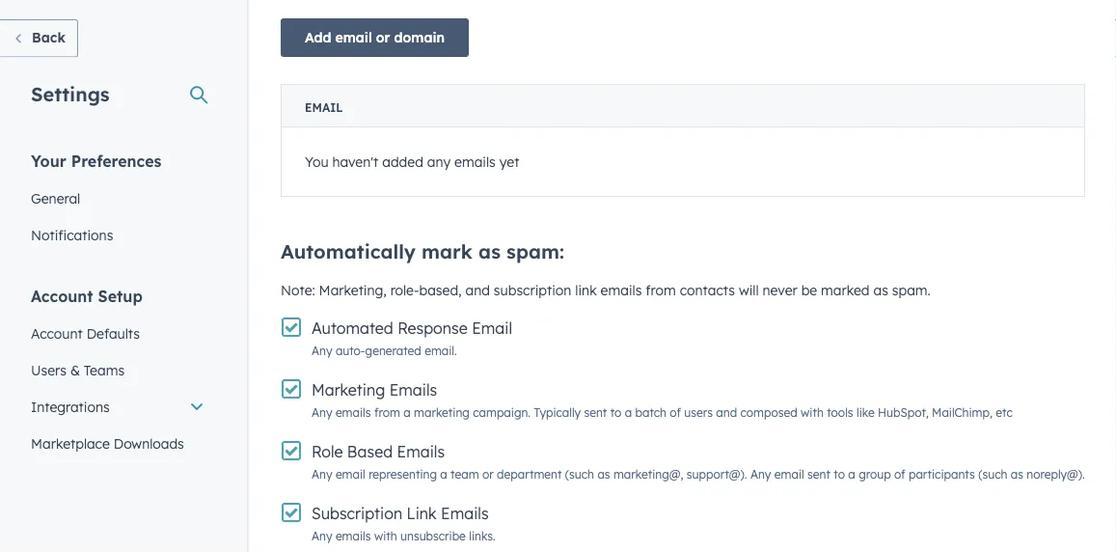 Task type: describe. For each thing, give the bounding box(es) containing it.
note:
[[281, 282, 315, 299]]

any for role based emails
[[312, 467, 333, 482]]

a left batch at the bottom
[[625, 405, 632, 420]]

any
[[427, 153, 451, 170]]

1 horizontal spatial from
[[646, 282, 676, 299]]

unsubscribe
[[401, 529, 466, 543]]

emails for based
[[397, 442, 445, 461]]

auto-
[[336, 344, 365, 358]]

campaign.
[[473, 405, 531, 420]]

participants
[[909, 467, 976, 482]]

a left 'team'
[[440, 467, 448, 482]]

users & teams link
[[19, 352, 216, 389]]

haven't
[[333, 153, 379, 170]]

spam.
[[893, 282, 931, 299]]

link
[[576, 282, 597, 299]]

0 horizontal spatial from
[[374, 405, 400, 420]]

emails left yet
[[455, 153, 496, 170]]

as right mark at the left top
[[479, 239, 501, 264]]

email for add
[[335, 29, 372, 46]]

as left noreply@).
[[1011, 467, 1024, 482]]

&
[[70, 362, 80, 378]]

subscription link emails
[[312, 504, 489, 523]]

role based emails
[[312, 442, 445, 461]]

marketing
[[312, 380, 385, 400]]

marketplace downloads link
[[19, 425, 216, 462]]

0 vertical spatial sent
[[584, 405, 607, 420]]

marketplace
[[31, 435, 110, 452]]

0 horizontal spatial of
[[670, 405, 681, 420]]

2 (such from the left
[[979, 467, 1008, 482]]

preferences
[[71, 151, 162, 170]]

contacts
[[680, 282, 736, 299]]

representing
[[369, 467, 437, 482]]

email.
[[425, 344, 457, 358]]

1 horizontal spatial sent
[[808, 467, 831, 482]]

support@).
[[687, 467, 748, 482]]

setup
[[98, 286, 143, 306]]

generated
[[365, 344, 422, 358]]

your
[[31, 151, 66, 170]]

1 vertical spatial of
[[895, 467, 906, 482]]

notifications
[[31, 226, 113, 243]]

0 horizontal spatial with
[[374, 529, 397, 543]]

emails for link
[[441, 504, 489, 523]]

department
[[497, 467, 562, 482]]

automated response email
[[312, 319, 513, 338]]

tools
[[827, 405, 854, 420]]

marketing@,
[[614, 467, 684, 482]]

general link
[[19, 180, 216, 217]]

like
[[857, 405, 875, 420]]

noreply@).
[[1027, 467, 1086, 482]]

any right support@). on the bottom of the page
[[751, 467, 772, 482]]

add email or domain button
[[281, 18, 469, 57]]

settings
[[31, 82, 110, 106]]

any for marketing emails
[[312, 405, 333, 420]]

automatically
[[281, 239, 416, 264]]

note: marketing, role-based, and subscription link emails from contacts will never be marked as spam.
[[281, 282, 931, 299]]

email down composed
[[775, 467, 805, 482]]

be
[[802, 282, 818, 299]]

mailchimp,
[[933, 405, 993, 420]]

any for automated response email
[[312, 344, 333, 358]]

1 (such from the left
[[565, 467, 595, 482]]

automatically mark as spam:
[[281, 239, 565, 264]]

any for subscription link emails
[[312, 529, 333, 543]]

you haven't added any emails yet
[[305, 153, 520, 170]]

marketing,
[[319, 282, 387, 299]]

any auto-generated email.
[[312, 344, 457, 358]]

0 vertical spatial with
[[801, 405, 824, 420]]

you
[[305, 153, 329, 170]]

any emails with unsubscribe links.
[[312, 529, 496, 543]]

marketing
[[414, 405, 470, 420]]

0 horizontal spatial email
[[305, 100, 343, 115]]

1 vertical spatial or
[[483, 467, 494, 482]]

based,
[[419, 282, 462, 299]]

marked
[[822, 282, 870, 299]]

etc
[[996, 405, 1013, 420]]



Task type: vqa. For each thing, say whether or not it's contained in the screenshot.
the spam.
yes



Task type: locate. For each thing, give the bounding box(es) containing it.
as
[[479, 239, 501, 264], [874, 282, 889, 299], [598, 467, 611, 482], [1011, 467, 1024, 482]]

0 vertical spatial of
[[670, 405, 681, 420]]

a
[[404, 405, 411, 420], [625, 405, 632, 420], [440, 467, 448, 482], [849, 467, 856, 482]]

1 vertical spatial from
[[374, 405, 400, 420]]

to left batch at the bottom
[[611, 405, 622, 420]]

downloads
[[114, 435, 184, 452]]

sent
[[584, 405, 607, 420], [808, 467, 831, 482]]

1 vertical spatial account
[[31, 325, 83, 342]]

account for account setup
[[31, 286, 93, 306]]

emails down marketing
[[336, 405, 371, 420]]

0 vertical spatial to
[[611, 405, 622, 420]]

or inside button
[[376, 29, 390, 46]]

0 vertical spatial email
[[305, 100, 343, 115]]

email
[[305, 100, 343, 115], [472, 319, 513, 338]]

1 horizontal spatial of
[[895, 467, 906, 482]]

and right users
[[717, 405, 738, 420]]

domain
[[394, 29, 445, 46]]

users & teams
[[31, 362, 125, 378]]

emails down subscription
[[336, 529, 371, 543]]

1 horizontal spatial (such
[[979, 467, 1008, 482]]

2 account from the top
[[31, 325, 83, 342]]

as left spam.
[[874, 282, 889, 299]]

email down based
[[336, 467, 366, 482]]

any down role
[[312, 467, 333, 482]]

as left marketing@,
[[598, 467, 611, 482]]

automated
[[312, 319, 394, 338]]

your preferences element
[[19, 150, 216, 253]]

marketplace downloads
[[31, 435, 184, 452]]

users
[[685, 405, 713, 420]]

1 account from the top
[[31, 286, 93, 306]]

based
[[347, 442, 393, 461]]

added
[[382, 153, 424, 170]]

account setup
[[31, 286, 143, 306]]

of right group at right
[[895, 467, 906, 482]]

composed
[[741, 405, 798, 420]]

0 horizontal spatial and
[[466, 282, 490, 299]]

teams
[[84, 362, 125, 378]]

or
[[376, 29, 390, 46], [483, 467, 494, 482]]

add
[[305, 29, 332, 46]]

emails up "links."
[[441, 504, 489, 523]]

and
[[466, 282, 490, 299], [717, 405, 738, 420]]

and right based,
[[466, 282, 490, 299]]

account defaults
[[31, 325, 140, 342]]

team
[[451, 467, 479, 482]]

1 horizontal spatial with
[[801, 405, 824, 420]]

subscription
[[312, 504, 403, 523]]

never
[[763, 282, 798, 299]]

integrations
[[31, 398, 110, 415]]

response
[[398, 319, 468, 338]]

from down the marketing emails
[[374, 405, 400, 420]]

group
[[859, 467, 892, 482]]

account defaults link
[[19, 315, 216, 352]]

of left users
[[670, 405, 681, 420]]

1 vertical spatial emails
[[397, 442, 445, 461]]

sent right typically
[[584, 405, 607, 420]]

1 horizontal spatial to
[[834, 467, 846, 482]]

spam:
[[507, 239, 565, 264]]

email
[[335, 29, 372, 46], [336, 467, 366, 482], [775, 467, 805, 482]]

a left marketing at left bottom
[[404, 405, 411, 420]]

any
[[312, 344, 333, 358], [312, 405, 333, 420], [312, 467, 333, 482], [751, 467, 772, 482], [312, 529, 333, 543]]

back link
[[0, 19, 78, 57]]

a left group at right
[[849, 467, 856, 482]]

general
[[31, 190, 80, 207]]

mark
[[422, 239, 473, 264]]

0 vertical spatial or
[[376, 29, 390, 46]]

(such right participants
[[979, 467, 1008, 482]]

emails
[[390, 380, 437, 400], [397, 442, 445, 461], [441, 504, 489, 523]]

1 horizontal spatial or
[[483, 467, 494, 482]]

0 vertical spatial emails
[[390, 380, 437, 400]]

any email representing a team or department (such as marketing@, support@). any email sent to a group of participants (such as noreply@).
[[312, 467, 1086, 482]]

1 vertical spatial with
[[374, 529, 397, 543]]

any left auto-
[[312, 344, 333, 358]]

account setup element
[[19, 285, 216, 552]]

role-
[[391, 282, 419, 299]]

role
[[312, 442, 343, 461]]

account up users
[[31, 325, 83, 342]]

link
[[407, 504, 437, 523]]

hubspot,
[[878, 405, 929, 420]]

any down subscription
[[312, 529, 333, 543]]

yet
[[500, 153, 520, 170]]

0 horizontal spatial (such
[[565, 467, 595, 482]]

will
[[739, 282, 759, 299]]

0 vertical spatial from
[[646, 282, 676, 299]]

add email or domain
[[305, 29, 445, 46]]

notifications link
[[19, 217, 216, 253]]

0 horizontal spatial to
[[611, 405, 622, 420]]

from
[[646, 282, 676, 299], [374, 405, 400, 420]]

1 vertical spatial email
[[472, 319, 513, 338]]

your preferences
[[31, 151, 162, 170]]

0 horizontal spatial sent
[[584, 405, 607, 420]]

1 vertical spatial to
[[834, 467, 846, 482]]

0 vertical spatial account
[[31, 286, 93, 306]]

sent left group at right
[[808, 467, 831, 482]]

with down the subscription link emails
[[374, 529, 397, 543]]

0 horizontal spatial or
[[376, 29, 390, 46]]

0 vertical spatial and
[[466, 282, 490, 299]]

2 vertical spatial emails
[[441, 504, 489, 523]]

emails up representing
[[397, 442, 445, 461]]

with
[[801, 405, 824, 420], [374, 529, 397, 543]]

1 vertical spatial sent
[[808, 467, 831, 482]]

links.
[[469, 529, 496, 543]]

email for any
[[336, 467, 366, 482]]

of
[[670, 405, 681, 420], [895, 467, 906, 482]]

integrations button
[[19, 389, 216, 425]]

any emails from a marketing campaign. typically sent to a batch of users and composed with tools like hubspot, mailchimp, etc
[[312, 405, 1013, 420]]

any down marketing
[[312, 405, 333, 420]]

batch
[[636, 405, 667, 420]]

1 horizontal spatial email
[[472, 319, 513, 338]]

subscription
[[494, 282, 572, 299]]

1 horizontal spatial and
[[717, 405, 738, 420]]

email up the you
[[305, 100, 343, 115]]

to left group at right
[[834, 467, 846, 482]]

email down subscription
[[472, 319, 513, 338]]

(such right department
[[565, 467, 595, 482]]

emails right link
[[601, 282, 642, 299]]

defaults
[[87, 325, 140, 342]]

email inside button
[[335, 29, 372, 46]]

from left contacts
[[646, 282, 676, 299]]

email right add
[[335, 29, 372, 46]]

users
[[31, 362, 67, 378]]

typically
[[534, 405, 581, 420]]

account
[[31, 286, 93, 306], [31, 325, 83, 342]]

marketing emails
[[312, 380, 437, 400]]

with left tools
[[801, 405, 824, 420]]

account up account defaults
[[31, 286, 93, 306]]

or left "domain" on the left top
[[376, 29, 390, 46]]

to
[[611, 405, 622, 420], [834, 467, 846, 482]]

emails up marketing at left bottom
[[390, 380, 437, 400]]

back
[[32, 29, 66, 46]]

or right 'team'
[[483, 467, 494, 482]]

(such
[[565, 467, 595, 482], [979, 467, 1008, 482]]

1 vertical spatial and
[[717, 405, 738, 420]]

account for account defaults
[[31, 325, 83, 342]]



